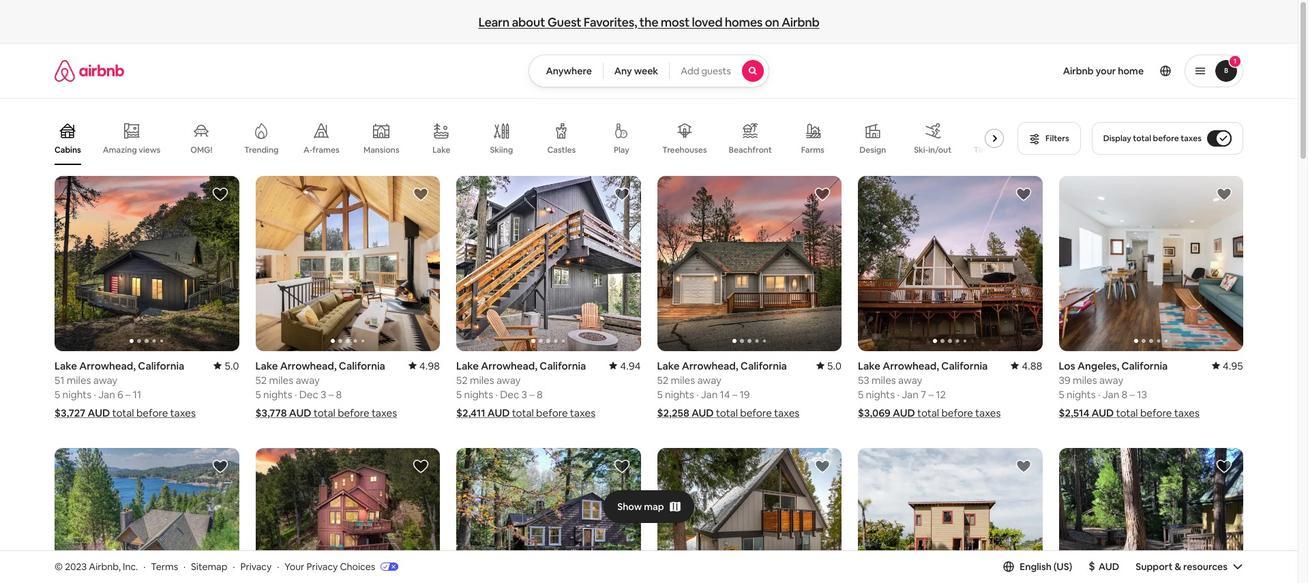 Task type: describe. For each thing, give the bounding box(es) containing it.
ski-
[[914, 145, 928, 155]]

play
[[614, 145, 629, 155]]

ski-in/out
[[914, 145, 952, 155]]

amazing
[[103, 144, 137, 155]]

– for $2,514 aud
[[1130, 388, 1135, 401]]

5 for $2,411 aud
[[456, 388, 462, 401]]

english
[[1020, 560, 1052, 573]]

5 for $3,727 aud
[[55, 388, 60, 401]]

away for $2,411 aud
[[496, 374, 521, 387]]

total for lake arrowhead, california 52 miles away 5 nights · dec 3 – 8 $3,778 aud total before taxes
[[314, 406, 335, 419]]

english (us) button
[[1003, 560, 1072, 573]]

4.98
[[419, 359, 440, 372]]

airbnb inside profile element
[[1063, 65, 1094, 77]]

4.88
[[1022, 359, 1042, 372]]

5.0 for lake arrowhead, california 52 miles away 5 nights · jan 14 – 19 $2,258 aud total before taxes
[[827, 359, 842, 372]]

lake arrowhead, california 52 miles away 5 nights · dec 3 – 8 $2,411 aud total before taxes
[[456, 359, 595, 419]]

4.94
[[620, 359, 641, 372]]

· right terms
[[183, 560, 186, 573]]

52 for lake arrowhead, california 52 miles away 5 nights · dec 3 – 8 $3,778 aud total before taxes
[[255, 374, 267, 387]]

$3,727 aud
[[55, 406, 110, 419]]

4.98 out of 5 average rating image
[[408, 359, 440, 372]]

terms link
[[151, 560, 178, 573]]

6
[[117, 388, 123, 401]]

privacy link
[[240, 560, 272, 573]]

california for lake arrowhead, california 52 miles away 5 nights · jan 14 – 19 $2,258 aud total before taxes
[[741, 359, 787, 372]]

away for $2,258 aud
[[697, 374, 721, 387]]

0 vertical spatial airbnb
[[781, 14, 819, 30]]

mansions
[[364, 145, 399, 155]]

$2,514 aud
[[1059, 406, 1114, 419]]

frames
[[312, 145, 339, 155]]

about
[[512, 14, 545, 30]]

design
[[859, 145, 886, 155]]

california for lake arrowhead, california 51 miles away 5 nights · jan 6 – 11 $3,727 aud total before taxes
[[138, 359, 184, 372]]

lake for lake
[[432, 145, 451, 155]]

terms · sitemap · privacy ·
[[151, 560, 279, 573]]

add guests
[[681, 65, 731, 77]]

39
[[1059, 374, 1070, 387]]

lake arrowhead, california 51 miles away 5 nights · jan 6 – 11 $3,727 aud total before taxes
[[55, 359, 196, 419]]

taxes for lake arrowhead, california 52 miles away 5 nights · dec 3 – 8 $2,411 aud total before taxes
[[570, 406, 595, 419]]

$2,411 aud
[[456, 406, 510, 419]]

group containing amazing views
[[55, 112, 1018, 165]]

airbnb your home
[[1063, 65, 1144, 77]]

map
[[644, 500, 664, 513]]

4.94 out of 5 average rating image
[[609, 359, 641, 372]]

add to wishlist: lake arrowhead, california image for lake arrowhead, california 51 miles away 5 nights · jan 6 – 11 $3,727 aud total before taxes
[[212, 186, 228, 203]]

any week
[[614, 65, 658, 77]]

miles for lake arrowhead, california 51 miles away 5 nights · jan 6 – 11 $3,727 aud total before taxes
[[67, 374, 91, 387]]

cabins
[[55, 145, 81, 155]]

– for $2,258 aud
[[732, 388, 737, 401]]

your
[[1096, 65, 1116, 77]]

california for lake arrowhead, california 53 miles away 5 nights · jan 7 – 12 $3,069 aud total before taxes
[[941, 359, 988, 372]]

2 privacy from the left
[[307, 560, 338, 573]]

total for los angeles, california 39 miles away 5 nights · jan 8 – 13 $2,514 aud total before taxes
[[1116, 406, 1138, 419]]

lake for lake arrowhead, california 51 miles away 5 nights · jan 6 – 11 $3,727 aud total before taxes
[[55, 359, 77, 372]]

miles for lake arrowhead, california 52 miles away 5 nights · dec 3 – 8 $2,411 aud total before taxes
[[470, 374, 494, 387]]

before for lake arrowhead, california 51 miles away 5 nights · jan 6 – 11 $3,727 aud total before taxes
[[136, 406, 168, 419]]

amazing views
[[103, 144, 161, 155]]

$
[[1089, 559, 1095, 573]]

jan for jan 8 – 13
[[1103, 388, 1119, 401]]

away for $2,514 aud
[[1099, 374, 1123, 387]]

4.88 out of 5 average rating image
[[1011, 359, 1042, 372]]

lake arrowhead, california 53 miles away 5 nights · jan 7 – 12 $3,069 aud total before taxes
[[858, 359, 1001, 419]]

total right display at the top of the page
[[1133, 133, 1151, 144]]

miles for lake arrowhead, california 52 miles away 5 nights · jan 14 – 19 $2,258 aud total before taxes
[[671, 374, 695, 387]]

19
[[740, 388, 750, 401]]

4.95 out of 5 average rating image
[[1212, 359, 1243, 372]]

8 for $2,411 aud
[[537, 388, 543, 401]]

any
[[614, 65, 632, 77]]

treehouses
[[662, 145, 707, 155]]

5.0 for lake arrowhead, california 51 miles away 5 nights · jan 6 – 11 $3,727 aud total before taxes
[[224, 359, 239, 372]]

before for lake arrowhead, california 52 miles away 5 nights · dec 3 – 8 $3,778 aud total before taxes
[[338, 406, 369, 419]]

8 for $3,778 aud
[[336, 388, 342, 401]]

before for lake arrowhead, california 53 miles away 5 nights · jan 7 – 12 $3,069 aud total before taxes
[[941, 406, 973, 419]]

anywhere
[[546, 65, 592, 77]]

– for $3,069 aud
[[928, 388, 934, 401]]

51
[[55, 374, 64, 387]]

(us)
[[1054, 560, 1072, 573]]

show map
[[617, 500, 664, 513]]

inc.
[[123, 560, 138, 573]]

home
[[1118, 65, 1144, 77]]

your privacy choices
[[285, 560, 375, 573]]

a-
[[303, 145, 312, 155]]

terms
[[151, 560, 178, 573]]

· inside lake arrowhead, california 51 miles away 5 nights · jan 6 – 11 $3,727 aud total before taxes
[[94, 388, 96, 401]]

add to wishlist: crestline, california image
[[413, 458, 429, 475]]

lake for lake arrowhead, california 52 miles away 5 nights · jan 14 – 19 $2,258 aud total before taxes
[[657, 359, 680, 372]]

0 horizontal spatial add to wishlist: los angeles, california image
[[1015, 458, 1032, 475]]

– for $3,778 aud
[[328, 388, 334, 401]]

california for los angeles, california 39 miles away 5 nights · jan 8 – 13 $2,514 aud total before taxes
[[1121, 359, 1168, 372]]

taxes for lake arrowhead, california 52 miles away 5 nights · jan 14 – 19 $2,258 aud total before taxes
[[774, 406, 799, 419]]

52 for lake arrowhead, california 52 miles away 5 nights · jan 14 – 19 $2,258 aud total before taxes
[[657, 374, 668, 387]]

miles for los angeles, california 39 miles away 5 nights · jan 8 – 13 $2,514 aud total before taxes
[[1073, 374, 1097, 387]]

5.0 out of 5 average rating image
[[816, 359, 842, 372]]

views
[[139, 144, 161, 155]]

trending
[[244, 145, 279, 155]]

add to wishlist: twin peaks, california image
[[1216, 458, 1232, 475]]

arrowhead, for $3,727 aud
[[79, 359, 136, 372]]

add guests button
[[669, 55, 769, 87]]

arrowhead, for $2,411 aud
[[481, 359, 538, 372]]

jan for jan 6 – 11
[[98, 388, 115, 401]]

total for lake arrowhead, california 51 miles away 5 nights · jan 6 – 11 $3,727 aud total before taxes
[[112, 406, 134, 419]]

2023
[[65, 560, 87, 573]]

english (us)
[[1020, 560, 1072, 573]]

7
[[921, 388, 926, 401]]

your privacy choices link
[[285, 560, 398, 574]]

learn
[[478, 14, 509, 30]]

miles for lake arrowhead, california 52 miles away 5 nights · dec 3 – 8 $3,778 aud total before taxes
[[269, 374, 293, 387]]

skiing
[[490, 145, 513, 155]]

· right inc.
[[143, 560, 146, 573]]

lake for lake arrowhead, california 52 miles away 5 nights · dec 3 – 8 $2,411 aud total before taxes
[[456, 359, 479, 372]]

arrowhead, for $3,778 aud
[[280, 359, 337, 372]]

show
[[617, 500, 642, 513]]

total for lake arrowhead, california 52 miles away 5 nights · jan 14 – 19 $2,258 aud total before taxes
[[716, 406, 738, 419]]

airbnb your home link
[[1055, 57, 1152, 85]]

1
[[1234, 57, 1237, 65]]

show map button
[[604, 490, 694, 523]]

on
[[765, 14, 779, 30]]

taxes for lake arrowhead, california 51 miles away 5 nights · jan 6 – 11 $3,727 aud total before taxes
[[170, 406, 196, 419]]

0 horizontal spatial homes
[[725, 14, 763, 30]]

1 button
[[1185, 55, 1243, 87]]

tiny homes
[[974, 145, 1018, 155]]

farms
[[801, 145, 824, 155]]

your
[[285, 560, 304, 573]]

display
[[1103, 133, 1131, 144]]

guests
[[701, 65, 731, 77]]

loved
[[692, 14, 722, 30]]

nights for $2,258 aud
[[665, 388, 694, 401]]

filters button
[[1018, 122, 1081, 155]]



Task type: locate. For each thing, give the bounding box(es) containing it.
jan left 14
[[701, 388, 718, 401]]

· inside lake arrowhead, california 52 miles away 5 nights · dec 3 – 8 $2,411 aud total before taxes
[[495, 388, 498, 401]]

None search field
[[529, 55, 769, 87]]

airbnb left your
[[1063, 65, 1094, 77]]

miles right 53
[[872, 374, 896, 387]]

5 inside lake arrowhead, california 52 miles away 5 nights · dec 3 – 8 $2,411 aud total before taxes
[[456, 388, 462, 401]]

1 5 from the left
[[55, 388, 60, 401]]

14
[[720, 388, 730, 401]]

california inside lake arrowhead, california 52 miles away 5 nights · dec 3 – 8 $3,778 aud total before taxes
[[339, 359, 385, 372]]

2 horizontal spatial 8
[[1122, 388, 1128, 401]]

2 52 from the left
[[456, 374, 468, 387]]

jan inside lake arrowhead, california 53 miles away 5 nights · jan 7 – 12 $3,069 aud total before taxes
[[902, 388, 918, 401]]

nights for $3,069 aud
[[866, 388, 895, 401]]

1 horizontal spatial 3
[[521, 388, 527, 401]]

0 horizontal spatial 5.0
[[224, 359, 239, 372]]

airbnb right on
[[781, 14, 819, 30]]

0 horizontal spatial 3
[[320, 388, 326, 401]]

12
[[936, 388, 946, 401]]

add to wishlist: lake arrowhead, california image for lake arrowhead, california 52 miles away 5 nights · dec 3 – 8 $3,778 aud total before taxes
[[413, 186, 429, 203]]

add
[[681, 65, 699, 77]]

1 horizontal spatial add to wishlist: los angeles, california image
[[1216, 186, 1232, 203]]

arrowhead, for $2,258 aud
[[682, 359, 738, 372]]

profile element
[[785, 44, 1243, 98]]

1 horizontal spatial privacy
[[307, 560, 338, 573]]

52 inside lake arrowhead, california 52 miles away 5 nights · jan 14 – 19 $2,258 aud total before taxes
[[657, 374, 668, 387]]

– inside lake arrowhead, california 52 miles away 5 nights · jan 14 – 19 $2,258 aud total before taxes
[[732, 388, 737, 401]]

miles for lake arrowhead, california 53 miles away 5 nights · jan 7 – 12 $3,069 aud total before taxes
[[872, 374, 896, 387]]

jan left 7 at right bottom
[[902, 388, 918, 401]]

away for $3,069 aud
[[898, 374, 922, 387]]

1 vertical spatial airbnb
[[1063, 65, 1094, 77]]

away inside lake arrowhead, california 51 miles away 5 nights · jan 6 – 11 $3,727 aud total before taxes
[[93, 374, 117, 387]]

miles inside lake arrowhead, california 52 miles away 5 nights · dec 3 – 8 $2,411 aud total before taxes
[[470, 374, 494, 387]]

3 jan from the left
[[902, 388, 918, 401]]

– inside lake arrowhead, california 51 miles away 5 nights · jan 6 – 11 $3,727 aud total before taxes
[[126, 388, 131, 401]]

display total before taxes
[[1103, 133, 1202, 144]]

52 for lake arrowhead, california 52 miles away 5 nights · dec 3 – 8 $2,411 aud total before taxes
[[456, 374, 468, 387]]

1 – from the left
[[126, 388, 131, 401]]

nights up "$3,778 aud"
[[263, 388, 292, 401]]

homes left on
[[725, 14, 763, 30]]

– inside lake arrowhead, california 53 miles away 5 nights · jan 7 – 12 $3,069 aud total before taxes
[[928, 388, 934, 401]]

away up $2,411 aud
[[496, 374, 521, 387]]

2 away from the left
[[296, 374, 320, 387]]

· inside lake arrowhead, california 52 miles away 5 nights · dec 3 – 8 $3,778 aud total before taxes
[[295, 388, 297, 401]]

· up $3,727 aud
[[94, 388, 96, 401]]

– for $2,411 aud
[[529, 388, 534, 401]]

omg!
[[190, 145, 212, 155]]

away up the 6
[[93, 374, 117, 387]]

jan for jan 7 – 12
[[902, 388, 918, 401]]

2 california from the left
[[339, 359, 385, 372]]

1 horizontal spatial 5.0
[[827, 359, 842, 372]]

5 – from the left
[[928, 388, 934, 401]]

5 inside lake arrowhead, california 53 miles away 5 nights · jan 7 – 12 $3,069 aud total before taxes
[[858, 388, 864, 401]]

$3,069 aud
[[858, 406, 915, 419]]

1 miles from the left
[[67, 374, 91, 387]]

8 inside lake arrowhead, california 52 miles away 5 nights · dec 3 – 8 $3,778 aud total before taxes
[[336, 388, 342, 401]]

lake inside lake arrowhead, california 52 miles away 5 nights · jan 14 – 19 $2,258 aud total before taxes
[[657, 359, 680, 372]]

dec inside lake arrowhead, california 52 miles away 5 nights · dec 3 – 8 $2,411 aud total before taxes
[[500, 388, 519, 401]]

dec inside lake arrowhead, california 52 miles away 5 nights · dec 3 – 8 $3,778 aud total before taxes
[[299, 388, 318, 401]]

los
[[1059, 359, 1075, 372]]

5 inside lake arrowhead, california 51 miles away 5 nights · jan 6 – 11 $3,727 aud total before taxes
[[55, 388, 60, 401]]

california inside lake arrowhead, california 52 miles away 5 nights · dec 3 – 8 $2,411 aud total before taxes
[[540, 359, 586, 372]]

guest
[[547, 14, 581, 30]]

$2,258 aud
[[657, 406, 714, 419]]

total down 13 on the bottom right of page
[[1116, 406, 1138, 419]]

before inside los angeles, california 39 miles away 5 nights · jan 8 – 13 $2,514 aud total before taxes
[[1140, 406, 1172, 419]]

lake arrowhead, california 52 miles away 5 nights · jan 14 – 19 $2,258 aud total before taxes
[[657, 359, 799, 419]]

california up 19
[[741, 359, 787, 372]]

taxes inside lake arrowhead, california 53 miles away 5 nights · jan 7 – 12 $3,069 aud total before taxes
[[975, 406, 1001, 419]]

nights for $2,514 aud
[[1067, 388, 1096, 401]]

· inside lake arrowhead, california 52 miles away 5 nights · jan 14 – 19 $2,258 aud total before taxes
[[696, 388, 699, 401]]

away up 7 at right bottom
[[898, 374, 922, 387]]

5 inside lake arrowhead, california 52 miles away 5 nights · dec 3 – 8 $3,778 aud total before taxes
[[255, 388, 261, 401]]

homes
[[725, 14, 763, 30], [991, 145, 1018, 155]]

52 inside lake arrowhead, california 52 miles away 5 nights · dec 3 – 8 $3,778 aud total before taxes
[[255, 374, 267, 387]]

away up 14
[[697, 374, 721, 387]]

los angeles, california 39 miles away 5 nights · jan 8 – 13 $2,514 aud total before taxes
[[1059, 359, 1200, 419]]

1 5.0 from the left
[[224, 359, 239, 372]]

3
[[320, 388, 326, 401], [521, 388, 527, 401]]

arrowhead, inside lake arrowhead, california 53 miles away 5 nights · jan 7 – 12 $3,069 aud total before taxes
[[883, 359, 939, 372]]

miles inside lake arrowhead, california 51 miles away 5 nights · jan 6 – 11 $3,727 aud total before taxes
[[67, 374, 91, 387]]

5 inside lake arrowhead, california 52 miles away 5 nights · jan 14 – 19 $2,258 aud total before taxes
[[657, 388, 663, 401]]

6 miles from the left
[[1073, 374, 1097, 387]]

total down 7 at right bottom
[[917, 406, 939, 419]]

lake up 53
[[858, 359, 880, 372]]

tiny
[[974, 145, 990, 155]]

4 arrowhead, from the left
[[682, 359, 738, 372]]

· up the "$2,514 aud"
[[1098, 388, 1100, 401]]

aud
[[1099, 560, 1119, 573]]

dec up $2,411 aud
[[500, 388, 519, 401]]

2 horizontal spatial 52
[[657, 374, 668, 387]]

choices
[[340, 560, 375, 573]]

nights inside lake arrowhead, california 52 miles away 5 nights · jan 14 – 19 $2,258 aud total before taxes
[[665, 388, 694, 401]]

jan left the 6
[[98, 388, 115, 401]]

before inside lake arrowhead, california 52 miles away 5 nights · dec 3 – 8 $3,778 aud total before taxes
[[338, 406, 369, 419]]

in/out
[[928, 145, 952, 155]]

california inside lake arrowhead, california 52 miles away 5 nights · jan 14 – 19 $2,258 aud total before taxes
[[741, 359, 787, 372]]

0 vertical spatial add to wishlist: los angeles, california image
[[1216, 186, 1232, 203]]

miles up the $2,258 aud
[[671, 374, 695, 387]]

8 inside lake arrowhead, california 52 miles away 5 nights · dec 3 – 8 $2,411 aud total before taxes
[[537, 388, 543, 401]]

lake
[[432, 145, 451, 155], [55, 359, 77, 372], [255, 359, 278, 372], [456, 359, 479, 372], [657, 359, 680, 372], [858, 359, 880, 372]]

taxes for lake arrowhead, california 52 miles away 5 nights · dec 3 – 8 $3,778 aud total before taxes
[[372, 406, 397, 419]]

– inside los angeles, california 39 miles away 5 nights · jan 8 – 13 $2,514 aud total before taxes
[[1130, 388, 1135, 401]]

total inside los angeles, california 39 miles away 5 nights · jan 8 – 13 $2,514 aud total before taxes
[[1116, 406, 1138, 419]]

california up 11
[[138, 359, 184, 372]]

nights up $3,069 aud at the bottom of the page
[[866, 388, 895, 401]]

homes right tiny
[[991, 145, 1018, 155]]

before for lake arrowhead, california 52 miles away 5 nights · jan 14 – 19 $2,258 aud total before taxes
[[740, 406, 772, 419]]

miles inside los angeles, california 39 miles away 5 nights · jan 8 – 13 $2,514 aud total before taxes
[[1073, 374, 1097, 387]]

2 8 from the left
[[537, 388, 543, 401]]

california for lake arrowhead, california 52 miles away 5 nights · dec 3 – 8 $3,778 aud total before taxes
[[339, 359, 385, 372]]

1 8 from the left
[[336, 388, 342, 401]]

arrowhead, for $3,069 aud
[[883, 359, 939, 372]]

·
[[94, 388, 96, 401], [295, 388, 297, 401], [495, 388, 498, 401], [696, 388, 699, 401], [897, 388, 899, 401], [1098, 388, 1100, 401], [143, 560, 146, 573], [183, 560, 186, 573], [233, 560, 235, 573], [277, 560, 279, 573]]

52 up "$3,778 aud"
[[255, 374, 267, 387]]

1 california from the left
[[138, 359, 184, 372]]

privacy right your
[[307, 560, 338, 573]]

11
[[133, 388, 141, 401]]

–
[[126, 388, 131, 401], [328, 388, 334, 401], [529, 388, 534, 401], [732, 388, 737, 401], [928, 388, 934, 401], [1130, 388, 1135, 401]]

nights inside lake arrowhead, california 52 miles away 5 nights · dec 3 – 8 $3,778 aud total before taxes
[[263, 388, 292, 401]]

1 dec from the left
[[299, 388, 318, 401]]

· up the $2,258 aud
[[696, 388, 699, 401]]

nights inside los angeles, california 39 miles away 5 nights · jan 8 – 13 $2,514 aud total before taxes
[[1067, 388, 1096, 401]]

add to wishlist: lake arrowhead, california image
[[212, 186, 228, 203], [413, 186, 429, 203], [814, 186, 831, 203], [212, 458, 228, 475]]

dec for $2,411 aud
[[500, 388, 519, 401]]

– for $3,727 aud
[[126, 388, 131, 401]]

3 miles from the left
[[470, 374, 494, 387]]

before inside lake arrowhead, california 53 miles away 5 nights · jan 7 – 12 $3,069 aud total before taxes
[[941, 406, 973, 419]]

lake inside lake arrowhead, california 52 miles away 5 nights · dec 3 – 8 $3,778 aud total before taxes
[[255, 359, 278, 372]]

5
[[55, 388, 60, 401], [255, 388, 261, 401], [456, 388, 462, 401], [657, 388, 663, 401], [858, 388, 864, 401], [1059, 388, 1064, 401]]

total for lake arrowhead, california 52 miles away 5 nights · dec 3 – 8 $2,411 aud total before taxes
[[512, 406, 534, 419]]

2 – from the left
[[328, 388, 334, 401]]

4 away from the left
[[697, 374, 721, 387]]

1 vertical spatial homes
[[991, 145, 1018, 155]]

3 california from the left
[[540, 359, 586, 372]]

2 miles from the left
[[269, 374, 293, 387]]

away for $3,778 aud
[[296, 374, 320, 387]]

lake inside lake arrowhead, california 53 miles away 5 nights · jan 7 – 12 $3,069 aud total before taxes
[[858, 359, 880, 372]]

away inside lake arrowhead, california 52 miles away 5 nights · dec 3 – 8 $2,411 aud total before taxes
[[496, 374, 521, 387]]

5 down 51
[[55, 388, 60, 401]]

california inside lake arrowhead, california 51 miles away 5 nights · jan 6 – 11 $3,727 aud total before taxes
[[138, 359, 184, 372]]

2 dec from the left
[[500, 388, 519, 401]]

most
[[661, 14, 689, 30]]

52 up the $2,258 aud
[[657, 374, 668, 387]]

3 nights from the left
[[464, 388, 493, 401]]

lake arrowhead, california 52 miles away 5 nights · dec 3 – 8 $3,778 aud total before taxes
[[255, 359, 397, 419]]

miles up "$3,778 aud"
[[269, 374, 293, 387]]

taxes inside lake arrowhead, california 52 miles away 5 nights · jan 14 – 19 $2,258 aud total before taxes
[[774, 406, 799, 419]]

1 52 from the left
[[255, 374, 267, 387]]

nights up $2,411 aud
[[464, 388, 493, 401]]

california left 4.98 out of 5 average rating image
[[339, 359, 385, 372]]

total right "$3,778 aud"
[[314, 406, 335, 419]]

5 for $3,778 aud
[[255, 388, 261, 401]]

total inside lake arrowhead, california 52 miles away 5 nights · dec 3 – 8 $2,411 aud total before taxes
[[512, 406, 534, 419]]

total inside lake arrowhead, california 51 miles away 5 nights · jan 6 – 11 $3,727 aud total before taxes
[[112, 406, 134, 419]]

– inside lake arrowhead, california 52 miles away 5 nights · dec 3 – 8 $2,411 aud total before taxes
[[529, 388, 534, 401]]

arrowhead, up "$3,778 aud"
[[280, 359, 337, 372]]

5 up $2,411 aud
[[456, 388, 462, 401]]

sitemap link
[[191, 560, 227, 573]]

beachfront
[[729, 145, 772, 155]]

5 up the $2,258 aud
[[657, 388, 663, 401]]

lake for lake arrowhead, california 53 miles away 5 nights · jan 7 – 12 $3,069 aud total before taxes
[[858, 359, 880, 372]]

4 nights from the left
[[665, 388, 694, 401]]

add to wishlist: lake arrowhead, california image for lake arrowhead, california 52 miles away 5 nights · jan 14 – 19 $2,258 aud total before taxes
[[814, 186, 831, 203]]

resources
[[1183, 560, 1228, 573]]

jan inside los angeles, california 39 miles away 5 nights · jan 8 – 13 $2,514 aud total before taxes
[[1103, 388, 1119, 401]]

0 vertical spatial homes
[[725, 14, 763, 30]]

3 8 from the left
[[1122, 388, 1128, 401]]

jan up the "$2,514 aud"
[[1103, 388, 1119, 401]]

add to wishlist: lake arrowhead, california image
[[613, 186, 630, 203], [1015, 186, 1032, 203], [613, 458, 630, 475], [814, 458, 831, 475]]

group
[[55, 112, 1018, 165], [55, 176, 239, 351], [255, 176, 440, 351], [456, 176, 641, 351], [657, 176, 842, 351], [858, 176, 1042, 351], [1059, 176, 1243, 351], [55, 448, 239, 583], [255, 448, 440, 583], [456, 448, 641, 583], [657, 448, 842, 583], [858, 448, 1042, 583], [1059, 448, 1243, 583]]

© 2023 airbnb, inc. ·
[[55, 560, 146, 573]]

away up "$3,778 aud"
[[296, 374, 320, 387]]

miles down angeles,
[[1073, 374, 1097, 387]]

5 arrowhead, from the left
[[883, 359, 939, 372]]

5 nights from the left
[[866, 388, 895, 401]]

4 – from the left
[[732, 388, 737, 401]]

arrowhead, up the 6
[[79, 359, 136, 372]]

4 california from the left
[[741, 359, 787, 372]]

before inside lake arrowhead, california 51 miles away 5 nights · jan 6 – 11 $3,727 aud total before taxes
[[136, 406, 168, 419]]

nights for $3,778 aud
[[263, 388, 292, 401]]

6 – from the left
[[1130, 388, 1135, 401]]

before for lake arrowhead, california 52 miles away 5 nights · dec 3 – 8 $2,411 aud total before taxes
[[536, 406, 568, 419]]

52
[[255, 374, 267, 387], [456, 374, 468, 387], [657, 374, 668, 387]]

away inside lake arrowhead, california 53 miles away 5 nights · jan 7 – 12 $3,069 aud total before taxes
[[898, 374, 922, 387]]

away
[[93, 374, 117, 387], [296, 374, 320, 387], [496, 374, 521, 387], [697, 374, 721, 387], [898, 374, 922, 387], [1099, 374, 1123, 387]]

6 5 from the left
[[1059, 388, 1064, 401]]

nights inside lake arrowhead, california 53 miles away 5 nights · jan 7 – 12 $3,069 aud total before taxes
[[866, 388, 895, 401]]

3 – from the left
[[529, 388, 534, 401]]

52 up $2,411 aud
[[456, 374, 468, 387]]

&
[[1175, 560, 1181, 573]]

lake right mansions at the top left of page
[[432, 145, 451, 155]]

nights inside lake arrowhead, california 51 miles away 5 nights · jan 6 – 11 $3,727 aud total before taxes
[[62, 388, 91, 401]]

a-frames
[[303, 145, 339, 155]]

privacy
[[240, 560, 272, 573], [307, 560, 338, 573]]

53
[[858, 374, 869, 387]]

dec up "$3,778 aud"
[[299, 388, 318, 401]]

lake right 5.0 out of 5 average rating image at left bottom
[[255, 359, 278, 372]]

arrowhead, up 14
[[682, 359, 738, 372]]

· up "$3,778 aud"
[[295, 388, 297, 401]]

· up $3,069 aud at the bottom of the page
[[897, 388, 899, 401]]

lake inside lake arrowhead, california 52 miles away 5 nights · dec 3 – 8 $2,411 aud total before taxes
[[456, 359, 479, 372]]

arrowhead, up 7 at right bottom
[[883, 359, 939, 372]]

©
[[55, 560, 63, 573]]

miles right 51
[[67, 374, 91, 387]]

away for $3,727 aud
[[93, 374, 117, 387]]

5 up "$3,778 aud"
[[255, 388, 261, 401]]

3 inside lake arrowhead, california 52 miles away 5 nights · dec 3 – 8 $3,778 aud total before taxes
[[320, 388, 326, 401]]

miles inside lake arrowhead, california 52 miles away 5 nights · dec 3 – 8 $3,778 aud total before taxes
[[269, 374, 293, 387]]

3 5 from the left
[[456, 388, 462, 401]]

1 3 from the left
[[320, 388, 326, 401]]

2 5 from the left
[[255, 388, 261, 401]]

0 horizontal spatial airbnb
[[781, 14, 819, 30]]

airbnb,
[[89, 560, 121, 573]]

privacy left your
[[240, 560, 272, 573]]

1 horizontal spatial homes
[[991, 145, 1018, 155]]

total inside lake arrowhead, california 52 miles away 5 nights · dec 3 – 8 $3,778 aud total before taxes
[[314, 406, 335, 419]]

any week button
[[603, 55, 670, 87]]

8 inside los angeles, california 39 miles away 5 nights · jan 8 – 13 $2,514 aud total before taxes
[[1122, 388, 1128, 401]]

2 arrowhead, from the left
[[280, 359, 337, 372]]

before
[[1153, 133, 1179, 144], [136, 406, 168, 419], [338, 406, 369, 419], [536, 406, 568, 419], [740, 406, 772, 419], [941, 406, 973, 419], [1140, 406, 1172, 419]]

2 nights from the left
[[263, 388, 292, 401]]

arrowhead, inside lake arrowhead, california 51 miles away 5 nights · jan 6 – 11 $3,727 aud total before taxes
[[79, 359, 136, 372]]

jan for jan 14 – 19
[[701, 388, 718, 401]]

0 horizontal spatial dec
[[299, 388, 318, 401]]

arrowhead, inside lake arrowhead, california 52 miles away 5 nights · jan 14 – 19 $2,258 aud total before taxes
[[682, 359, 738, 372]]

1 horizontal spatial 52
[[456, 374, 468, 387]]

6 california from the left
[[1121, 359, 1168, 372]]

jan inside lake arrowhead, california 51 miles away 5 nights · jan 6 – 11 $3,727 aud total before taxes
[[98, 388, 115, 401]]

4 miles from the left
[[671, 374, 695, 387]]

before inside lake arrowhead, california 52 miles away 5 nights · dec 3 – 8 $2,411 aud total before taxes
[[536, 406, 568, 419]]

1 arrowhead, from the left
[[79, 359, 136, 372]]

lake up 51
[[55, 359, 77, 372]]

1 nights from the left
[[62, 388, 91, 401]]

arrowhead, inside lake arrowhead, california 52 miles away 5 nights · dec 3 – 8 $2,411 aud total before taxes
[[481, 359, 538, 372]]

4.95
[[1223, 359, 1243, 372]]

sitemap
[[191, 560, 227, 573]]

total inside lake arrowhead, california 52 miles away 5 nights · jan 14 – 19 $2,258 aud total before taxes
[[716, 406, 738, 419]]

nights up $3,727 aud
[[62, 388, 91, 401]]

support & resources
[[1136, 560, 1228, 573]]

0 horizontal spatial privacy
[[240, 560, 272, 573]]

13
[[1137, 388, 1147, 401]]

castles
[[547, 145, 576, 155]]

· left your
[[277, 560, 279, 573]]

dec
[[299, 388, 318, 401], [500, 388, 519, 401]]

taxes inside los angeles, california 39 miles away 5 nights · jan 8 – 13 $2,514 aud total before taxes
[[1174, 406, 1200, 419]]

taxes inside lake arrowhead, california 51 miles away 5 nights · jan 6 – 11 $3,727 aud total before taxes
[[170, 406, 196, 419]]

total right $2,411 aud
[[512, 406, 534, 419]]

1 jan from the left
[[98, 388, 115, 401]]

dec for $3,778 aud
[[299, 388, 318, 401]]

miles up $2,411 aud
[[470, 374, 494, 387]]

california left 4.94 out of 5 average rating icon
[[540, 359, 586, 372]]

5 down 39 in the bottom right of the page
[[1059, 388, 1064, 401]]

1 away from the left
[[93, 374, 117, 387]]

taxes inside lake arrowhead, california 52 miles away 5 nights · dec 3 – 8 $3,778 aud total before taxes
[[372, 406, 397, 419]]

2 5.0 from the left
[[827, 359, 842, 372]]

nights for $2,411 aud
[[464, 388, 493, 401]]

4 jan from the left
[[1103, 388, 1119, 401]]

4 5 from the left
[[657, 388, 663, 401]]

1 horizontal spatial dec
[[500, 388, 519, 401]]

total for lake arrowhead, california 53 miles away 5 nights · jan 7 – 12 $3,069 aud total before taxes
[[917, 406, 939, 419]]

5 miles from the left
[[872, 374, 896, 387]]

jan inside lake arrowhead, california 52 miles away 5 nights · jan 14 – 19 $2,258 aud total before taxes
[[701, 388, 718, 401]]

1 vertical spatial add to wishlist: los angeles, california image
[[1015, 458, 1032, 475]]

· left privacy 'link'
[[233, 560, 235, 573]]

california inside lake arrowhead, california 53 miles away 5 nights · jan 7 – 12 $3,069 aud total before taxes
[[941, 359, 988, 372]]

none search field containing anywhere
[[529, 55, 769, 87]]

anywhere button
[[529, 55, 603, 87]]

8
[[336, 388, 342, 401], [537, 388, 543, 401], [1122, 388, 1128, 401]]

– inside lake arrowhead, california 52 miles away 5 nights · dec 3 – 8 $3,778 aud total before taxes
[[328, 388, 334, 401]]

before inside lake arrowhead, california 52 miles away 5 nights · jan 14 – 19 $2,258 aud total before taxes
[[740, 406, 772, 419]]

total down 14
[[716, 406, 738, 419]]

1 horizontal spatial airbnb
[[1063, 65, 1094, 77]]

5 for $2,514 aud
[[1059, 388, 1064, 401]]

favorites,
[[584, 14, 637, 30]]

away inside lake arrowhead, california 52 miles away 5 nights · jan 14 – 19 $2,258 aud total before taxes
[[697, 374, 721, 387]]

support
[[1136, 560, 1173, 573]]

5 for $3,069 aud
[[858, 388, 864, 401]]

3 52 from the left
[[657, 374, 668, 387]]

airbnb
[[781, 14, 819, 30], [1063, 65, 1094, 77]]

add to wishlist: los angeles, california image
[[1216, 186, 1232, 203], [1015, 458, 1032, 475]]

away inside lake arrowhead, california 52 miles away 5 nights · dec 3 – 8 $3,778 aud total before taxes
[[296, 374, 320, 387]]

6 away from the left
[[1099, 374, 1123, 387]]

0 horizontal spatial 52
[[255, 374, 267, 387]]

learn about guest favorites, the most loved homes on airbnb link
[[473, 9, 825, 35]]

0 horizontal spatial 8
[[336, 388, 342, 401]]

3 for $3,778 aud
[[320, 388, 326, 401]]

3 for $2,411 aud
[[521, 388, 527, 401]]

1 privacy from the left
[[240, 560, 272, 573]]

1 horizontal spatial 8
[[537, 388, 543, 401]]

5 for $2,258 aud
[[657, 388, 663, 401]]

nights up the "$2,514 aud"
[[1067, 388, 1096, 401]]

5 inside los angeles, california 39 miles away 5 nights · jan 8 – 13 $2,514 aud total before taxes
[[1059, 388, 1064, 401]]

$ aud
[[1089, 559, 1119, 573]]

taxes inside lake arrowhead, california 52 miles away 5 nights · dec 3 – 8 $2,411 aud total before taxes
[[570, 406, 595, 419]]

5.0 out of 5 average rating image
[[214, 359, 239, 372]]

5 5 from the left
[[858, 388, 864, 401]]

learn about guest favorites, the most loved homes on airbnb
[[478, 14, 819, 30]]

taxes
[[1181, 133, 1202, 144], [170, 406, 196, 419], [372, 406, 397, 419], [570, 406, 595, 419], [774, 406, 799, 419], [975, 406, 1001, 419], [1174, 406, 1200, 419]]

angeles,
[[1077, 359, 1119, 372]]

away down angeles,
[[1099, 374, 1123, 387]]

miles inside lake arrowhead, california 52 miles away 5 nights · jan 14 – 19 $2,258 aud total before taxes
[[671, 374, 695, 387]]

5 california from the left
[[941, 359, 988, 372]]

lake right 4.98 at the left bottom
[[456, 359, 479, 372]]

2 3 from the left
[[521, 388, 527, 401]]

lake for lake arrowhead, california 52 miles away 5 nights · dec 3 – 8 $3,778 aud total before taxes
[[255, 359, 278, 372]]

3 arrowhead, from the left
[[481, 359, 538, 372]]

52 inside lake arrowhead, california 52 miles away 5 nights · dec 3 – 8 $2,411 aud total before taxes
[[456, 374, 468, 387]]

week
[[634, 65, 658, 77]]

california inside los angeles, california 39 miles away 5 nights · jan 8 – 13 $2,514 aud total before taxes
[[1121, 359, 1168, 372]]

3 inside lake arrowhead, california 52 miles away 5 nights · dec 3 – 8 $2,411 aud total before taxes
[[521, 388, 527, 401]]

support & resources button
[[1136, 560, 1243, 573]]

california up the 12
[[941, 359, 988, 372]]

· inside lake arrowhead, california 53 miles away 5 nights · jan 7 – 12 $3,069 aud total before taxes
[[897, 388, 899, 401]]

5 away from the left
[[898, 374, 922, 387]]

miles inside lake arrowhead, california 53 miles away 5 nights · jan 7 – 12 $3,069 aud total before taxes
[[872, 374, 896, 387]]

taxes for los angeles, california 39 miles away 5 nights · jan 8 – 13 $2,514 aud total before taxes
[[1174, 406, 1200, 419]]

lake inside lake arrowhead, california 51 miles away 5 nights · jan 6 – 11 $3,727 aud total before taxes
[[55, 359, 77, 372]]

california up 13 on the bottom right of page
[[1121, 359, 1168, 372]]

3 away from the left
[[496, 374, 521, 387]]

lake right 4.94
[[657, 359, 680, 372]]

5 down 53
[[858, 388, 864, 401]]

nights for $3,727 aud
[[62, 388, 91, 401]]

nights inside lake arrowhead, california 52 miles away 5 nights · dec 3 – 8 $2,411 aud total before taxes
[[464, 388, 493, 401]]

california
[[138, 359, 184, 372], [339, 359, 385, 372], [540, 359, 586, 372], [741, 359, 787, 372], [941, 359, 988, 372], [1121, 359, 1168, 372]]

nights up the $2,258 aud
[[665, 388, 694, 401]]

arrowhead, up $2,411 aud
[[481, 359, 538, 372]]

· up $2,411 aud
[[495, 388, 498, 401]]

before for los angeles, california 39 miles away 5 nights · jan 8 – 13 $2,514 aud total before taxes
[[1140, 406, 1172, 419]]

total down the 6
[[112, 406, 134, 419]]

arrowhead, inside lake arrowhead, california 52 miles away 5 nights · dec 3 – 8 $3,778 aud total before taxes
[[280, 359, 337, 372]]

2 jan from the left
[[701, 388, 718, 401]]

away inside los angeles, california 39 miles away 5 nights · jan 8 – 13 $2,514 aud total before taxes
[[1099, 374, 1123, 387]]

6 nights from the left
[[1067, 388, 1096, 401]]

total
[[1133, 133, 1151, 144], [112, 406, 134, 419], [314, 406, 335, 419], [512, 406, 534, 419], [716, 406, 738, 419], [917, 406, 939, 419], [1116, 406, 1138, 419]]

nights
[[62, 388, 91, 401], [263, 388, 292, 401], [464, 388, 493, 401], [665, 388, 694, 401], [866, 388, 895, 401], [1067, 388, 1096, 401]]

$3,778 aud
[[255, 406, 311, 419]]

· inside los angeles, california 39 miles away 5 nights · jan 8 – 13 $2,514 aud total before taxes
[[1098, 388, 1100, 401]]

taxes for lake arrowhead, california 53 miles away 5 nights · jan 7 – 12 $3,069 aud total before taxes
[[975, 406, 1001, 419]]

california for lake arrowhead, california 52 miles away 5 nights · dec 3 – 8 $2,411 aud total before taxes
[[540, 359, 586, 372]]

total inside lake arrowhead, california 53 miles away 5 nights · jan 7 – 12 $3,069 aud total before taxes
[[917, 406, 939, 419]]



Task type: vqa. For each thing, say whether or not it's contained in the screenshot.
the 24 corresponding to Nov 19 – 24
no



